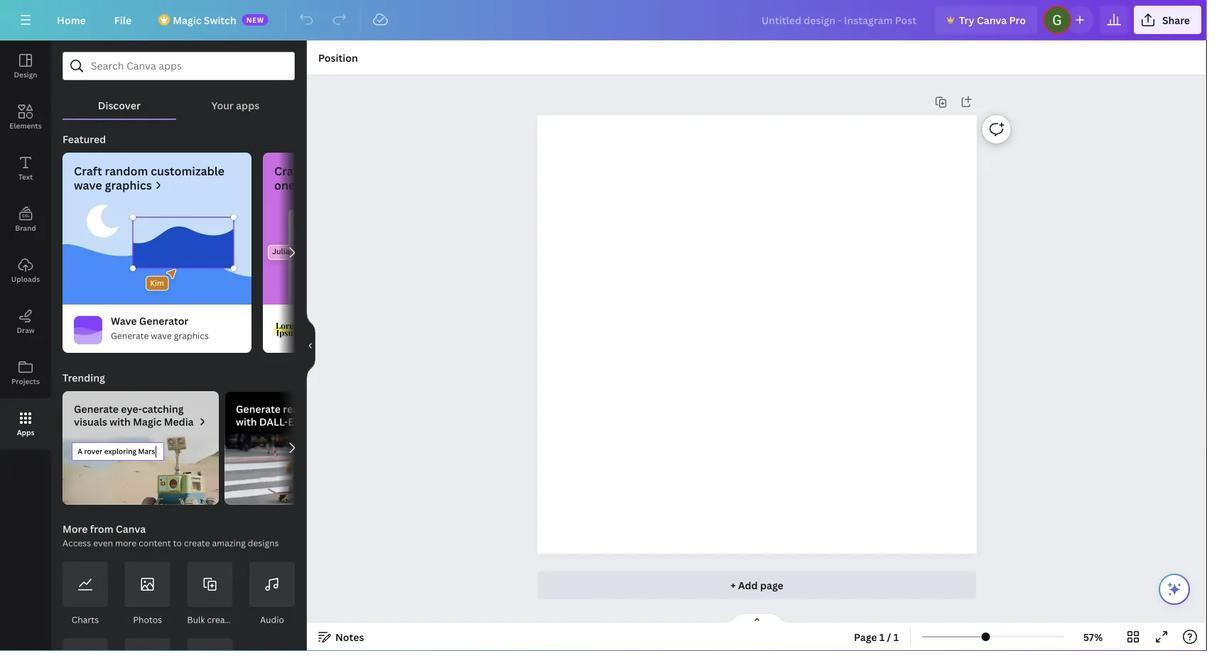 Task type: locate. For each thing, give the bounding box(es) containing it.
craft
[[74, 163, 102, 179], [274, 163, 303, 179]]

0 horizontal spatial 1
[[880, 631, 885, 644]]

a
[[348, 178, 355, 193]]

1 vertical spatial wave generator image
[[74, 316, 102, 345]]

1
[[880, 631, 885, 644], [894, 631, 899, 644]]

craft inside craft beautiful nonsense, one ipsum at a time
[[274, 163, 303, 179]]

1 horizontal spatial with
[[236, 415, 257, 429]]

craft for wave
[[74, 163, 102, 179]]

craft beautiful nonsense, one ipsum at a time
[[274, 163, 414, 193]]

page 1 / 1
[[854, 631, 899, 644]]

2 with from the left
[[236, 415, 257, 429]]

photos
[[133, 614, 162, 626]]

wave generator image
[[63, 204, 252, 305], [74, 316, 102, 345]]

page
[[854, 631, 877, 644]]

magic left media
[[133, 415, 162, 429]]

0 vertical spatial wave
[[74, 178, 102, 193]]

try canva pro
[[959, 13, 1026, 27]]

generate left e at the left of page
[[236, 403, 281, 416]]

1 vertical spatial wave
[[151, 330, 172, 342]]

craft left beautiful
[[274, 163, 303, 179]]

canva right the try
[[977, 13, 1007, 27]]

0 vertical spatial magic
[[173, 13, 201, 27]]

customizable
[[151, 163, 225, 179]]

0 horizontal spatial craft
[[74, 163, 102, 179]]

generate inside generate realistic images with dall-e
[[236, 403, 281, 416]]

notes button
[[313, 626, 370, 649]]

wave for random
[[74, 178, 102, 193]]

wave inside 'wave generator generate wave graphics'
[[151, 330, 172, 342]]

1 horizontal spatial craft
[[274, 163, 303, 179]]

57% button
[[1070, 626, 1116, 649]]

0 horizontal spatial wave
[[74, 178, 102, 193]]

graphics inside 'wave generator generate wave graphics'
[[174, 330, 209, 342]]

from
[[90, 523, 113, 536]]

0 horizontal spatial with
[[110, 415, 131, 429]]

wave inside craft random customizable wave graphics
[[74, 178, 102, 193]]

canva inside more from canva access even more content to create amazing designs
[[116, 523, 146, 536]]

generate realistic images with dall-e
[[236, 403, 358, 429]]

1 horizontal spatial canva
[[977, 13, 1007, 27]]

discover button
[[63, 80, 176, 119]]

realistic
[[283, 403, 322, 416]]

graphics down featured
[[105, 178, 152, 193]]

1 craft from the left
[[74, 163, 102, 179]]

create right to
[[184, 538, 210, 549]]

switch
[[204, 13, 236, 27]]

craft down featured
[[74, 163, 102, 179]]

projects
[[11, 377, 40, 386]]

0 vertical spatial graphics
[[105, 178, 152, 193]]

visuals
[[74, 415, 107, 429]]

graphics
[[105, 178, 152, 193], [174, 330, 209, 342]]

home
[[57, 13, 86, 27]]

media
[[164, 415, 194, 429]]

generate inside generate eye-catching visuals with magic media
[[74, 403, 119, 416]]

canva inside button
[[977, 13, 1007, 27]]

1 vertical spatial canva
[[116, 523, 146, 536]]

wave generator image up generator
[[63, 204, 252, 305]]

lorem ipsum image
[[274, 316, 303, 345]]

main menu bar
[[0, 0, 1207, 41]]

file button
[[103, 6, 143, 34]]

an ai-generated picture of a brown teddy bear riding a skateboard on a pedestrian crossing. image
[[225, 434, 381, 505]]

design button
[[0, 41, 51, 92]]

with right visuals
[[110, 415, 131, 429]]

generator
[[139, 314, 189, 328]]

1 horizontal spatial wave
[[151, 330, 172, 342]]

even
[[93, 538, 113, 549]]

1 left /
[[880, 631, 885, 644]]

magic left switch
[[173, 13, 201, 27]]

wave down generator
[[151, 330, 172, 342]]

featured
[[63, 133, 106, 146]]

2 craft from the left
[[274, 163, 303, 179]]

wave generator image left wave
[[74, 316, 102, 345]]

brand
[[15, 223, 36, 233]]

1 right /
[[894, 631, 899, 644]]

create right bulk
[[207, 614, 233, 626]]

1 horizontal spatial magic
[[173, 13, 201, 27]]

1 horizontal spatial 1
[[894, 631, 899, 644]]

apps
[[17, 428, 34, 437]]

graphics inside craft random customizable wave graphics
[[105, 178, 152, 193]]

generate for visuals
[[74, 403, 119, 416]]

ipsum
[[298, 178, 332, 193]]

0 vertical spatial create
[[184, 538, 210, 549]]

access
[[63, 538, 91, 549]]

+ add page button
[[538, 571, 977, 600]]

0 vertical spatial wave generator image
[[63, 204, 252, 305]]

e
[[288, 415, 294, 429]]

discover
[[98, 98, 141, 112]]

show pages image
[[723, 613, 791, 625]]

apps button
[[0, 399, 51, 450]]

0 horizontal spatial graphics
[[105, 178, 152, 193]]

your apps button
[[176, 80, 295, 119]]

create
[[184, 538, 210, 549], [207, 614, 233, 626]]

magic switch
[[173, 13, 236, 27]]

/
[[887, 631, 891, 644]]

0 horizontal spatial canva
[[116, 523, 146, 536]]

share
[[1162, 13, 1190, 27]]

text
[[18, 172, 33, 182]]

1 vertical spatial magic
[[133, 415, 162, 429]]

home link
[[45, 6, 97, 34]]

canva up more
[[116, 523, 146, 536]]

1 vertical spatial graphics
[[174, 330, 209, 342]]

create inside more from canva access even more content to create amazing designs
[[184, 538, 210, 549]]

with
[[110, 415, 131, 429], [236, 415, 257, 429]]

uploads
[[11, 274, 40, 284]]

generate down wave
[[111, 330, 149, 342]]

page
[[760, 579, 784, 592]]

generate down trending
[[74, 403, 119, 416]]

dall-
[[259, 415, 288, 429]]

0 vertical spatial canva
[[977, 13, 1007, 27]]

graphics down generator
[[174, 330, 209, 342]]

elements button
[[0, 92, 51, 143]]

wave left random
[[74, 178, 102, 193]]

craft inside craft random customizable wave graphics
[[74, 163, 102, 179]]

nonsense,
[[358, 163, 414, 179]]

Search Canva apps search field
[[91, 53, 266, 80]]

amazing
[[212, 538, 246, 549]]

1 horizontal spatial graphics
[[174, 330, 209, 342]]

textbox with the sentence, 'a rover exploring mars' over an image of a rover exploring mars image
[[63, 434, 219, 505]]

draw button
[[0, 296, 51, 347]]

1 with from the left
[[110, 415, 131, 429]]

canva
[[977, 13, 1007, 27], [116, 523, 146, 536]]

random
[[105, 163, 148, 179]]

wave
[[74, 178, 102, 193], [151, 330, 172, 342]]

0 horizontal spatial magic
[[133, 415, 162, 429]]

1 vertical spatial create
[[207, 614, 233, 626]]

generate
[[111, 330, 149, 342], [74, 403, 119, 416], [236, 403, 281, 416]]

magic
[[173, 13, 201, 27], [133, 415, 162, 429]]

with left dall-
[[236, 415, 257, 429]]



Task type: vqa. For each thing, say whether or not it's contained in the screenshot.
'CANVA' inside the More from Canva Access even more content to create amazing designs
yes



Task type: describe. For each thing, give the bounding box(es) containing it.
file
[[114, 13, 132, 27]]

trending
[[63, 371, 105, 385]]

hide image
[[306, 312, 315, 380]]

try canva pro button
[[935, 6, 1037, 34]]

generate for with
[[236, 403, 281, 416]]

pro
[[1009, 13, 1026, 27]]

draw
[[17, 325, 35, 335]]

more from canva access even more content to create amazing designs
[[63, 523, 279, 549]]

canva assistant image
[[1166, 581, 1183, 598]]

to
[[173, 538, 182, 549]]

charts
[[72, 614, 99, 626]]

beautiful
[[305, 163, 356, 179]]

wave generator generate wave graphics
[[111, 314, 209, 342]]

lorem ipsum image
[[263, 204, 452, 305]]

wave for generator
[[151, 330, 172, 342]]

catching
[[142, 403, 184, 416]]

elements
[[9, 121, 42, 130]]

uploads button
[[0, 245, 51, 296]]

position button
[[313, 46, 364, 69]]

images
[[324, 403, 358, 416]]

craft for one
[[274, 163, 303, 179]]

content
[[139, 538, 171, 549]]

generate eye-catching visuals with magic media
[[74, 403, 194, 429]]

audio
[[260, 614, 284, 626]]

craft random customizable wave graphics
[[74, 163, 225, 193]]

graphics for generator
[[174, 330, 209, 342]]

2 1 from the left
[[894, 631, 899, 644]]

your
[[211, 98, 234, 112]]

design
[[14, 70, 37, 79]]

position
[[318, 51, 358, 64]]

more
[[63, 523, 88, 536]]

craft beautiful nonsense, one ipsum at a time button
[[257, 153, 452, 353]]

more from canva element
[[63, 562, 295, 652]]

more
[[115, 538, 137, 549]]

bulk create
[[187, 614, 233, 626]]

+ add page
[[731, 579, 784, 592]]

1 1 from the left
[[880, 631, 885, 644]]

+
[[731, 579, 736, 592]]

side panel tab list
[[0, 41, 51, 450]]

brand button
[[0, 194, 51, 245]]

eye-
[[121, 403, 142, 416]]

new
[[246, 15, 264, 25]]

Design title text field
[[750, 6, 929, 34]]

notes
[[335, 631, 364, 644]]

one
[[274, 178, 295, 193]]

apps
[[236, 98, 259, 112]]

designs
[[248, 538, 279, 549]]

magic inside main menu bar
[[173, 13, 201, 27]]

time
[[357, 178, 382, 193]]

bulk
[[187, 614, 205, 626]]

share button
[[1134, 6, 1202, 34]]

text button
[[0, 143, 51, 194]]

57%
[[1083, 631, 1103, 644]]

wave
[[111, 314, 137, 328]]

generate inside 'wave generator generate wave graphics'
[[111, 330, 149, 342]]

create inside more from canva element
[[207, 614, 233, 626]]

projects button
[[0, 347, 51, 399]]

graphics for random
[[105, 178, 152, 193]]

try
[[959, 13, 975, 27]]

your apps
[[211, 98, 259, 112]]

add
[[738, 579, 758, 592]]

with inside generate realistic images with dall-e
[[236, 415, 257, 429]]

with inside generate eye-catching visuals with magic media
[[110, 415, 131, 429]]

at
[[334, 178, 345, 193]]

magic inside generate eye-catching visuals with magic media
[[133, 415, 162, 429]]



